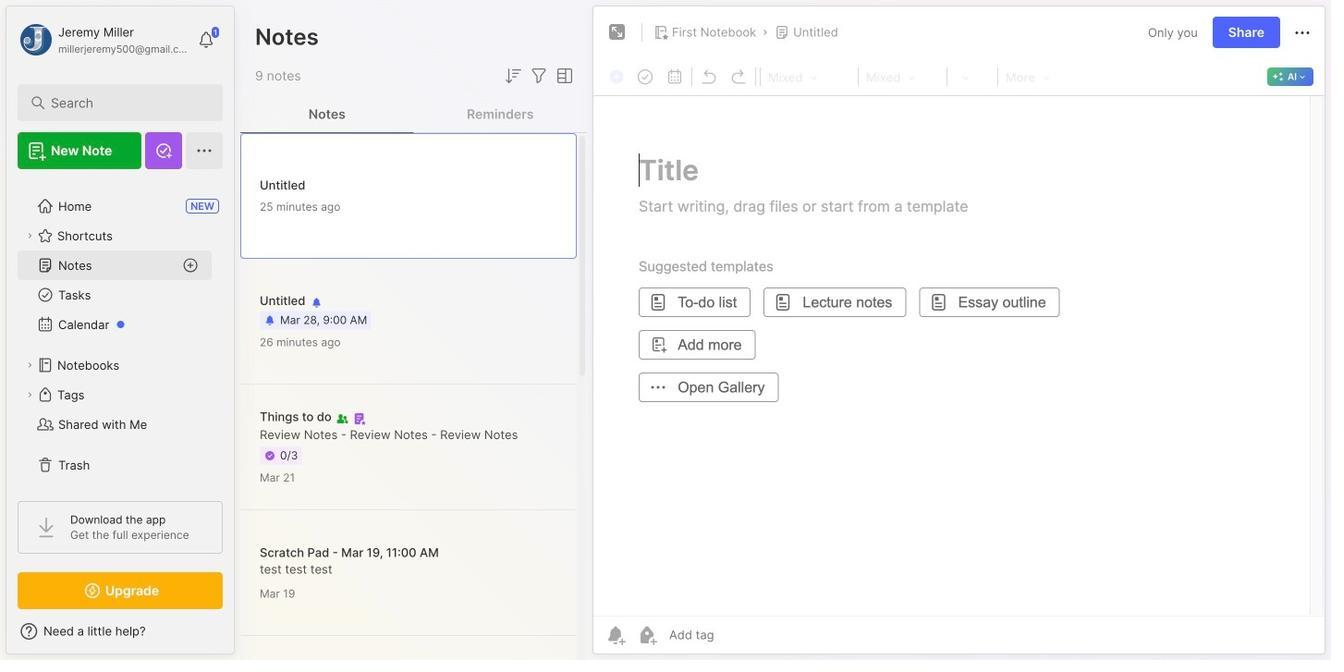 Task type: locate. For each thing, give the bounding box(es) containing it.
expand note image
[[606, 21, 629, 43]]

WHAT'S NEW field
[[6, 617, 234, 646]]

Insert field
[[605, 65, 631, 89]]

Search text field
[[51, 94, 198, 112]]

none search field inside main element
[[51, 92, 198, 114]]

expand tags image
[[24, 389, 35, 400]]

More actions field
[[1292, 21, 1314, 44]]

Add filters field
[[528, 65, 550, 87]]

Sort options field
[[502, 65, 524, 87]]

None search field
[[51, 92, 198, 114]]

More field
[[1000, 65, 1056, 89]]

tab list
[[240, 96, 587, 133]]

click to collapse image
[[233, 626, 247, 648]]

Font family field
[[861, 65, 945, 89]]

expand notebooks image
[[24, 360, 35, 371]]

tree
[[6, 180, 234, 491]]

Account field
[[18, 21, 189, 58]]

add a reminder image
[[605, 624, 627, 646]]



Task type: vqa. For each thing, say whether or not it's contained in the screenshot.
Heading level image
yes



Task type: describe. For each thing, give the bounding box(es) containing it.
Note Editor text field
[[594, 95, 1325, 616]]

heading level image
[[763, 65, 856, 89]]

font size image
[[950, 65, 996, 89]]

insert image
[[605, 65, 631, 89]]

more image
[[1000, 65, 1056, 89]]

more actions image
[[1292, 22, 1314, 44]]

note window element
[[593, 6, 1326, 659]]

Add tag field
[[668, 627, 806, 643]]

Font size field
[[950, 65, 996, 89]]

Heading level field
[[763, 65, 856, 89]]

tree inside main element
[[6, 180, 234, 491]]

View options field
[[550, 65, 576, 87]]

font family image
[[861, 65, 945, 89]]

add filters image
[[528, 65, 550, 87]]

add tag image
[[636, 624, 658, 646]]

main element
[[0, 0, 240, 660]]



